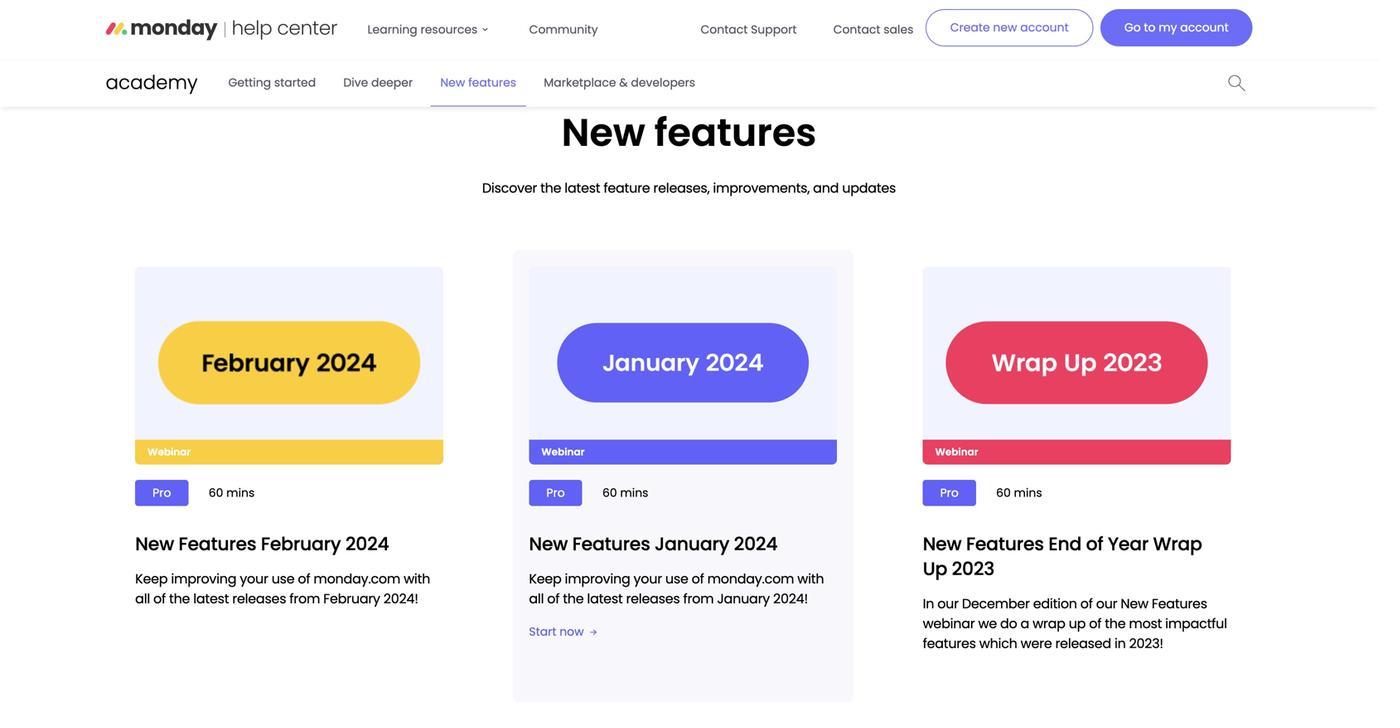 Task type: locate. For each thing, give the bounding box(es) containing it.
2 60 from the left
[[603, 485, 617, 501]]

3 pro from the left
[[941, 485, 959, 501]]

1 horizontal spatial webinar
[[542, 445, 585, 459]]

do
[[1001, 614, 1018, 633]]

latest for new features february 2024
[[193, 589, 229, 608]]

up
[[923, 556, 948, 581]]

0 horizontal spatial 2024
[[346, 531, 389, 557]]

1 use from the left
[[272, 569, 295, 588]]

60 mins for february
[[209, 485, 255, 501]]

1 horizontal spatial 60
[[603, 485, 617, 501]]

2 releases from the left
[[626, 589, 680, 608]]

2 60 mins from the left
[[603, 485, 649, 501]]

0 horizontal spatial webinar
[[148, 445, 191, 459]]

create new account link
[[926, 9, 1094, 46]]

start now link
[[529, 624, 598, 640]]

0 horizontal spatial keep
[[135, 569, 168, 588]]

my
[[1159, 20, 1178, 36]]

0 horizontal spatial account
[[1021, 20, 1069, 36]]

2 with from the left
[[798, 569, 824, 588]]

0 horizontal spatial releases
[[232, 589, 286, 608]]

2024
[[346, 531, 389, 557], [734, 531, 778, 557]]

new features up discover the latest feature releases, improvements, and updates
[[562, 106, 817, 159]]

monday.com inside the keep improving your use of monday.com with all of the latest releases from january 2024!
[[708, 569, 794, 588]]

releases inside the keep improving your use of monday.com with all of the latest releases from january 2024!
[[626, 589, 680, 608]]

1 with from the left
[[404, 569, 430, 588]]

2 horizontal spatial pro
[[941, 485, 959, 501]]

0 horizontal spatial our
[[938, 594, 959, 613]]

wrap
[[1154, 531, 1203, 557]]

2 all from the left
[[529, 589, 544, 608]]

from down new features february 2024
[[290, 589, 320, 608]]

your down new features february 2024
[[240, 569, 268, 588]]

february
[[261, 531, 341, 557], [323, 589, 380, 608]]

improving for january
[[565, 569, 630, 588]]

2024! inside keep improving your use of monday.com with all of the latest releases from february 2024!
[[384, 589, 418, 608]]

60 mins
[[209, 485, 255, 501], [603, 485, 649, 501], [997, 485, 1043, 501]]

new inside "new features" link
[[440, 75, 465, 91]]

support
[[751, 22, 797, 38]]

releases down new features february 2024
[[232, 589, 286, 608]]

latest inside the keep improving your use of monday.com with all of the latest releases from january 2024!
[[587, 589, 623, 608]]

2 pro from the left
[[547, 485, 565, 501]]

latest
[[565, 179, 601, 197], [193, 589, 229, 608], [587, 589, 623, 608]]

new
[[994, 20, 1018, 36]]

the
[[541, 179, 562, 197], [169, 589, 190, 608], [563, 589, 584, 608], [1105, 614, 1126, 633]]

0 horizontal spatial monday.com
[[314, 569, 400, 588]]

2 2024 from the left
[[734, 531, 778, 557]]

2 webinar from the left
[[542, 445, 585, 459]]

in
[[923, 594, 934, 613]]

contact sales
[[834, 22, 914, 38]]

1 contact from the left
[[701, 22, 748, 38]]

features
[[468, 75, 517, 91], [655, 106, 817, 159], [923, 634, 976, 653]]

our up the in
[[1097, 594, 1118, 613]]

keep inside keep improving your use of monday.com with all of the latest releases from february 2024!
[[135, 569, 168, 588]]

marketplace & developers link
[[534, 68, 706, 97]]

released
[[1056, 634, 1112, 653]]

1 horizontal spatial with
[[798, 569, 824, 588]]

webinar for new features february 2024
[[148, 445, 191, 459]]

your for february
[[240, 569, 268, 588]]

60 mins up new features january 2024 at the bottom
[[603, 485, 649, 501]]

feature
[[604, 179, 650, 197]]

1 horizontal spatial all
[[529, 589, 544, 608]]

from inside the keep improving your use of monday.com with all of the latest releases from january 2024!
[[684, 589, 714, 608]]

monday.com
[[314, 569, 400, 588], [708, 569, 794, 588]]

monday.com for february
[[314, 569, 400, 588]]

1 horizontal spatial our
[[1097, 594, 1118, 613]]

new features link
[[431, 68, 527, 97]]

2 keep from the left
[[529, 569, 562, 588]]

features down "resources"
[[468, 75, 517, 91]]

1 from from the left
[[290, 589, 320, 608]]

mins up new features end of year wrap up 2023
[[1014, 485, 1043, 501]]

1 vertical spatial january
[[717, 589, 770, 608]]

3 60 mins from the left
[[997, 485, 1043, 501]]

of
[[1086, 531, 1104, 557], [298, 569, 310, 588], [692, 569, 704, 588], [153, 589, 166, 608], [547, 589, 560, 608], [1081, 594, 1093, 613], [1090, 614, 1102, 633]]

use for january
[[666, 569, 689, 588]]

2 horizontal spatial webinar
[[936, 445, 979, 459]]

1 horizontal spatial improving
[[565, 569, 630, 588]]

1 vertical spatial new features
[[562, 106, 817, 159]]

1 horizontal spatial your
[[634, 569, 662, 588]]

latest up icon
[[587, 589, 623, 608]]

now
[[560, 624, 584, 640]]

all for new features february 2024
[[135, 589, 150, 608]]

new
[[440, 75, 465, 91], [562, 106, 646, 159], [135, 531, 174, 557], [529, 531, 568, 557], [923, 531, 962, 557], [1121, 594, 1149, 613]]

all inside keep improving your use of monday.com with all of the latest releases from february 2024!
[[135, 589, 150, 608]]

january
[[655, 531, 730, 557], [717, 589, 770, 608]]

features up "improvements,"
[[655, 106, 817, 159]]

2 account from the left
[[1181, 20, 1229, 36]]

account
[[1021, 20, 1069, 36], [1181, 20, 1229, 36]]

monday.com inside keep improving your use of monday.com with all of the latest releases from february 2024!
[[314, 569, 400, 588]]

all inside the keep improving your use of monday.com with all of the latest releases from january 2024!
[[529, 589, 544, 608]]

1 horizontal spatial from
[[684, 589, 714, 608]]

mins for february
[[226, 485, 255, 501]]

0 horizontal spatial your
[[240, 569, 268, 588]]

from inside keep improving your use of monday.com with all of the latest releases from february 2024!
[[290, 589, 320, 608]]

1 pro from the left
[[153, 485, 171, 501]]

your inside the keep improving your use of monday.com with all of the latest releases from january 2024!
[[634, 569, 662, 588]]

webinar
[[148, 445, 191, 459], [542, 445, 585, 459], [936, 445, 979, 459]]

2 improving from the left
[[565, 569, 630, 588]]

1 2024 from the left
[[346, 531, 389, 557]]

0 horizontal spatial use
[[272, 569, 295, 588]]

improving inside keep improving your use of monday.com with all of the latest releases from february 2024!
[[171, 569, 237, 588]]

60 for end
[[997, 485, 1011, 501]]

february inside keep improving your use of monday.com with all of the latest releases from february 2024!
[[323, 589, 380, 608]]

all
[[135, 589, 150, 608], [529, 589, 544, 608]]

releases
[[232, 589, 286, 608], [626, 589, 680, 608]]

marketplace
[[544, 75, 616, 91]]

0 horizontal spatial new features
[[440, 75, 517, 91]]

2 horizontal spatial 60 mins
[[997, 485, 1043, 501]]

1 horizontal spatial keep
[[529, 569, 562, 588]]

getting started link
[[218, 68, 326, 97]]

2 from from the left
[[684, 589, 714, 608]]

1 vertical spatial february
[[323, 589, 380, 608]]

3 webinar from the left
[[936, 445, 979, 459]]

improving down new features february 2024
[[171, 569, 237, 588]]

0 horizontal spatial pro
[[153, 485, 171, 501]]

mins for january
[[620, 485, 649, 501]]

with inside keep improving your use of monday.com with all of the latest releases from february 2024!
[[404, 569, 430, 588]]

2 horizontal spatial mins
[[1014, 485, 1043, 501]]

your
[[240, 569, 268, 588], [634, 569, 662, 588]]

improving inside the keep improving your use of monday.com with all of the latest releases from january 2024!
[[565, 569, 630, 588]]

1 vertical spatial features
[[655, 106, 817, 159]]

60 mins for january
[[603, 485, 649, 501]]

0 horizontal spatial 60 mins
[[209, 485, 255, 501]]

1 horizontal spatial contact
[[834, 22, 881, 38]]

learning resources
[[368, 22, 478, 38]]

2023
[[952, 556, 995, 581]]

2024! inside the keep improving your use of monday.com with all of the latest releases from january 2024!
[[773, 589, 808, 608]]

getting started
[[228, 75, 316, 91]]

mins
[[226, 485, 255, 501], [620, 485, 649, 501], [1014, 485, 1043, 501]]

0 horizontal spatial improving
[[171, 569, 237, 588]]

start
[[529, 624, 557, 640]]

go to my account link
[[1101, 9, 1253, 46]]

releases inside keep improving your use of monday.com with all of the latest releases from february 2024!
[[232, 589, 286, 608]]

1 horizontal spatial releases
[[626, 589, 680, 608]]

0 horizontal spatial mins
[[226, 485, 255, 501]]

60 for january
[[603, 485, 617, 501]]

developers
[[631, 75, 696, 91]]

1 horizontal spatial 2024
[[734, 531, 778, 557]]

new features down "resources"
[[440, 75, 517, 91]]

3 mins from the left
[[1014, 485, 1043, 501]]

2024!
[[384, 589, 418, 608], [773, 589, 808, 608]]

2 contact from the left
[[834, 22, 881, 38]]

use for february
[[272, 569, 295, 588]]

of inside new features end of year wrap up 2023
[[1086, 531, 1104, 557]]

releases down new features january 2024 at the bottom
[[626, 589, 680, 608]]

features inside new features end of year wrap up 2023
[[966, 531, 1044, 557]]

to
[[1144, 20, 1156, 36]]

your down new features january 2024 at the bottom
[[634, 569, 662, 588]]

features down webinar
[[923, 634, 976, 653]]

your inside keep improving your use of monday.com with all of the latest releases from february 2024!
[[240, 569, 268, 588]]

learning resources link
[[358, 13, 503, 46]]

1 60 mins from the left
[[209, 485, 255, 501]]

dive deeper
[[344, 75, 413, 91]]

1 webinar from the left
[[148, 445, 191, 459]]

1 horizontal spatial use
[[666, 569, 689, 588]]

0 vertical spatial features
[[468, 75, 517, 91]]

use
[[272, 569, 295, 588], [666, 569, 689, 588]]

in our december edition of our new features webinar we do a wrap up of the most impactful features which were released in 2023!
[[923, 594, 1228, 653]]

1 horizontal spatial monday.com
[[708, 569, 794, 588]]

1 releases from the left
[[232, 589, 286, 608]]

60 mins up new features end of year wrap up 2023
[[997, 485, 1043, 501]]

pro for new features end of year wrap up 2023
[[941, 485, 959, 501]]

features up keep improving your use of monday.com with all of the latest releases from february 2024!
[[179, 531, 256, 557]]

account right "new"
[[1021, 20, 1069, 36]]

0 horizontal spatial with
[[404, 569, 430, 588]]

contact for contact sales
[[834, 22, 881, 38]]

1 all from the left
[[135, 589, 150, 608]]

mins up new features february 2024
[[226, 485, 255, 501]]

2 monday.com from the left
[[708, 569, 794, 588]]

the inside the keep improving your use of monday.com with all of the latest releases from january 2024!
[[563, 589, 584, 608]]

1 improving from the left
[[171, 569, 237, 588]]

improving up icon
[[565, 569, 630, 588]]

mins for end
[[1014, 485, 1043, 501]]

contact
[[701, 22, 748, 38], [834, 22, 881, 38]]

use inside keep improving your use of monday.com with all of the latest releases from february 2024!
[[272, 569, 295, 588]]

2 use from the left
[[666, 569, 689, 588]]

0 horizontal spatial 60
[[209, 485, 223, 501]]

1 horizontal spatial mins
[[620, 485, 649, 501]]

new features
[[440, 75, 517, 91], [562, 106, 817, 159]]

0 horizontal spatial all
[[135, 589, 150, 608]]

1 horizontal spatial account
[[1181, 20, 1229, 36]]

1 account from the left
[[1021, 20, 1069, 36]]

1 keep from the left
[[135, 569, 168, 588]]

latest inside keep improving your use of monday.com with all of the latest releases from february 2024!
[[193, 589, 229, 608]]

webinar for new features january 2024
[[542, 445, 585, 459]]

keep for new features january 2024
[[529, 569, 562, 588]]

end
[[1049, 531, 1082, 557]]

updates
[[842, 179, 896, 197]]

60
[[209, 485, 223, 501], [603, 485, 617, 501], [997, 485, 1011, 501]]

academy link
[[106, 68, 198, 99]]

the inside keep improving your use of monday.com with all of the latest releases from february 2024!
[[169, 589, 190, 608]]

1 mins from the left
[[226, 485, 255, 501]]

1 2024! from the left
[[384, 589, 418, 608]]

features up impactful
[[1152, 594, 1208, 613]]

go to my account
[[1125, 20, 1229, 36]]

use down new features february 2024
[[272, 569, 295, 588]]

contact left support
[[701, 22, 748, 38]]

2 your from the left
[[634, 569, 662, 588]]

features left end
[[966, 531, 1044, 557]]

improving
[[171, 569, 237, 588], [565, 569, 630, 588]]

1 horizontal spatial new features
[[562, 106, 817, 159]]

pro
[[153, 485, 171, 501], [547, 485, 565, 501], [941, 485, 959, 501]]

in
[[1115, 634, 1126, 653]]

from down new features january 2024 at the bottom
[[684, 589, 714, 608]]

mins up new features january 2024 at the bottom
[[620, 485, 649, 501]]

started
[[274, 75, 316, 91]]

account right my
[[1181, 20, 1229, 36]]

our
[[938, 594, 959, 613], [1097, 594, 1118, 613]]

webinar
[[923, 614, 975, 633]]

wrap
[[1033, 614, 1066, 633]]

keep
[[135, 569, 168, 588], [529, 569, 562, 588]]

0 horizontal spatial contact
[[701, 22, 748, 38]]

with inside the keep improving your use of monday.com with all of the latest releases from january 2024!
[[798, 569, 824, 588]]

start now
[[529, 624, 584, 640]]

latest left feature
[[565, 179, 601, 197]]

use inside the keep improving your use of monday.com with all of the latest releases from january 2024!
[[666, 569, 689, 588]]

2 vertical spatial features
[[923, 634, 976, 653]]

1 horizontal spatial 60 mins
[[603, 485, 649, 501]]

keep inside the keep improving your use of monday.com with all of the latest releases from january 2024!
[[529, 569, 562, 588]]

1 60 from the left
[[209, 485, 223, 501]]

1 monday.com from the left
[[314, 569, 400, 588]]

2 mins from the left
[[620, 485, 649, 501]]

latest down new features february 2024
[[193, 589, 229, 608]]

improving for february
[[171, 569, 237, 588]]

features
[[179, 531, 256, 557], [573, 531, 650, 557], [966, 531, 1044, 557], [1152, 594, 1208, 613]]

2 2024! from the left
[[773, 589, 808, 608]]

0 horizontal spatial 2024!
[[384, 589, 418, 608]]

1 your from the left
[[240, 569, 268, 588]]

search logo image
[[1229, 74, 1246, 91]]

contact support
[[701, 22, 797, 38]]

2 horizontal spatial 60
[[997, 485, 1011, 501]]

keep for new features february 2024
[[135, 569, 168, 588]]

from
[[290, 589, 320, 608], [684, 589, 714, 608]]

discover the latest feature releases, improvements, and updates
[[482, 179, 896, 197]]

3 60 from the left
[[997, 485, 1011, 501]]

60 mins up new features february 2024
[[209, 485, 255, 501]]

0 horizontal spatial features
[[468, 75, 517, 91]]

60 for february
[[209, 485, 223, 501]]

1 horizontal spatial pro
[[547, 485, 565, 501]]

all for new features january 2024
[[529, 589, 544, 608]]

latest for new features january 2024
[[587, 589, 623, 608]]

contact left sales
[[834, 22, 881, 38]]

1 horizontal spatial 2024!
[[773, 589, 808, 608]]

use down new features january 2024 at the bottom
[[666, 569, 689, 588]]

new inside in our december edition of our new features webinar we do a wrap up of the most impactful features which were released in 2023!
[[1121, 594, 1149, 613]]

0 horizontal spatial from
[[290, 589, 320, 608]]

new inside new features end of year wrap up 2023
[[923, 531, 962, 557]]

with
[[404, 569, 430, 588], [798, 569, 824, 588]]

keep improving your use of monday.com with all of the latest releases from january 2024!
[[529, 569, 824, 608]]

our right in
[[938, 594, 959, 613]]

2 horizontal spatial features
[[923, 634, 976, 653]]

which
[[980, 634, 1018, 653]]

features up the keep improving your use of monday.com with all of the latest releases from january 2024!
[[573, 531, 650, 557]]



Task type: describe. For each thing, give the bounding box(es) containing it.
2024! for new features february 2024
[[384, 589, 418, 608]]

0 vertical spatial february
[[261, 531, 341, 557]]

2024 for new features january 2024
[[734, 531, 778, 557]]

edition
[[1034, 594, 1078, 613]]

features for january
[[573, 531, 650, 557]]

features for february
[[179, 531, 256, 557]]

most
[[1129, 614, 1162, 633]]

2024! for new features january 2024
[[773, 589, 808, 608]]

improvements,
[[713, 179, 810, 197]]

from for january
[[684, 589, 714, 608]]

new features january 2024
[[529, 531, 778, 557]]

1 horizontal spatial features
[[655, 106, 817, 159]]

year
[[1108, 531, 1149, 557]]

academy
[[106, 69, 198, 96]]

monday.com for january
[[708, 569, 794, 588]]

create new account
[[951, 20, 1069, 36]]

resources
[[421, 22, 478, 38]]

with for new features february 2024
[[404, 569, 430, 588]]

&
[[619, 75, 628, 91]]

go
[[1125, 20, 1141, 36]]

community link
[[520, 13, 608, 46]]

releases for january
[[626, 589, 680, 608]]

december
[[962, 594, 1030, 613]]

impactful
[[1166, 614, 1228, 633]]

contact support link
[[691, 13, 807, 46]]

2 our from the left
[[1097, 594, 1118, 613]]

with for new features january 2024
[[798, 569, 824, 588]]

keep improving your use of monday.com with all of the latest releases from february 2024!
[[135, 569, 430, 608]]

community
[[529, 22, 598, 38]]

january inside the keep improving your use of monday.com with all of the latest releases from january 2024!
[[717, 589, 770, 608]]

marketplace & developers
[[544, 75, 696, 91]]

0 vertical spatial new features
[[440, 75, 517, 91]]

sales
[[884, 22, 914, 38]]

pro for new features february 2024
[[153, 485, 171, 501]]

getting
[[228, 75, 271, 91]]

contact sales link
[[824, 13, 924, 46]]

from for february
[[290, 589, 320, 608]]

features inside in our december edition of our new features webinar we do a wrap up of the most impactful features which were released in 2023!
[[923, 634, 976, 653]]

dive
[[344, 75, 368, 91]]

the inside in our december edition of our new features webinar we do a wrap up of the most impactful features which were released in 2023!
[[1105, 614, 1126, 633]]

up
[[1069, 614, 1086, 633]]

0 vertical spatial january
[[655, 531, 730, 557]]

2024 for new features february 2024
[[346, 531, 389, 557]]

icon image
[[590, 629, 598, 635]]

releases,
[[654, 179, 710, 197]]

60 mins for end
[[997, 485, 1043, 501]]

pro for new features january 2024
[[547, 485, 565, 501]]

webinar for new features end of year wrap up 2023
[[936, 445, 979, 459]]

new features end of year wrap up 2023
[[923, 531, 1203, 581]]

were
[[1021, 634, 1052, 653]]

we
[[979, 614, 997, 633]]

features inside in our december edition of our new features webinar we do a wrap up of the most impactful features which were released in 2023!
[[1152, 594, 1208, 613]]

deeper
[[371, 75, 413, 91]]

and
[[813, 179, 839, 197]]

learning
[[368, 22, 418, 38]]

features for end
[[966, 531, 1044, 557]]

create
[[951, 20, 990, 36]]

discover
[[482, 179, 537, 197]]

1 our from the left
[[938, 594, 959, 613]]

releases for february
[[232, 589, 286, 608]]

dive deeper link
[[334, 68, 423, 97]]

monday.com logo image
[[106, 13, 338, 47]]

new features february 2024
[[135, 531, 389, 557]]

your for january
[[634, 569, 662, 588]]

2023!
[[1130, 634, 1164, 653]]

contact for contact support
[[701, 22, 748, 38]]

a
[[1021, 614, 1030, 633]]



Task type: vqa. For each thing, say whether or not it's contained in the screenshot.
the rightmost monday.com
yes



